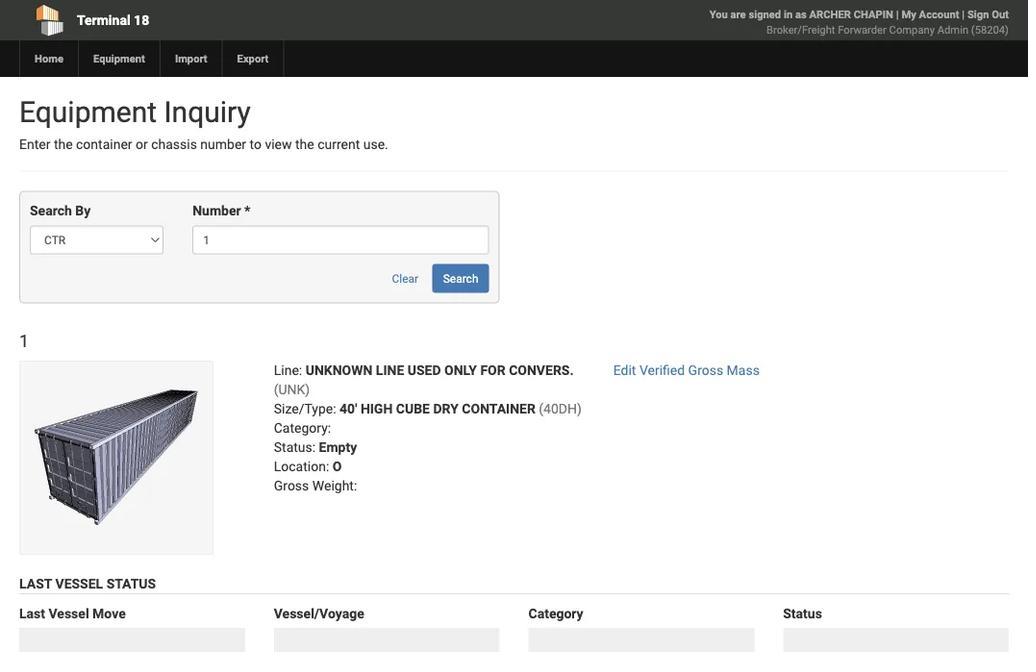 Task type: describe. For each thing, give the bounding box(es) containing it.
number *
[[193, 203, 251, 219]]

equipment for equipment
[[93, 52, 145, 65]]

high
[[361, 401, 393, 417]]

(40dh)
[[539, 401, 582, 417]]

or
[[136, 137, 148, 153]]

search by
[[30, 203, 91, 219]]

(unk)
[[274, 382, 310, 398]]

only
[[445, 362, 477, 378]]

2 | from the left
[[962, 8, 965, 21]]

view
[[265, 137, 292, 153]]

import link
[[160, 40, 222, 77]]

0 vertical spatial status
[[106, 576, 156, 592]]

as
[[796, 8, 807, 21]]

edit verified gross mass link
[[614, 362, 760, 378]]

1
[[19, 331, 29, 352]]

last vessel status
[[19, 576, 156, 592]]

import
[[175, 52, 207, 65]]

terminal
[[77, 12, 130, 28]]

are
[[731, 8, 746, 21]]

vessel for move
[[49, 606, 89, 622]]

signed
[[749, 8, 781, 21]]

out
[[992, 8, 1009, 21]]

sign
[[968, 8, 990, 21]]

my
[[902, 8, 917, 21]]

export
[[237, 52, 269, 65]]

container
[[462, 401, 536, 417]]

18
[[134, 12, 149, 28]]

sign out link
[[968, 8, 1009, 21]]

account
[[919, 8, 960, 21]]

by
[[75, 203, 91, 219]]

line:
[[274, 362, 302, 378]]

40dh image
[[19, 361, 214, 555]]

40'
[[340, 401, 357, 417]]

2 the from the left
[[295, 137, 314, 153]]

for
[[480, 362, 506, 378]]

1 horizontal spatial gross
[[689, 362, 724, 378]]

vessel for status
[[55, 576, 103, 592]]

my account link
[[902, 8, 960, 21]]

empty
[[319, 439, 357, 455]]

size/type:
[[274, 401, 336, 417]]

vessel/voyage
[[274, 606, 364, 622]]

1 | from the left
[[897, 8, 899, 21]]

export link
[[222, 40, 283, 77]]

1 the from the left
[[54, 137, 73, 153]]

category
[[529, 606, 584, 622]]

company
[[890, 24, 935, 36]]

search button
[[433, 264, 489, 293]]

home link
[[19, 40, 78, 77]]

container
[[76, 137, 132, 153]]

archer
[[810, 8, 851, 21]]

category:
[[274, 420, 331, 436]]

line
[[376, 362, 404, 378]]

unknown
[[306, 362, 373, 378]]

weight:
[[312, 478, 357, 494]]

broker/freight
[[767, 24, 836, 36]]

used
[[408, 362, 441, 378]]

clear button
[[382, 264, 429, 293]]

edit verified gross mass
[[614, 362, 760, 378]]



Task type: locate. For each thing, give the bounding box(es) containing it.
1 horizontal spatial the
[[295, 137, 314, 153]]

inquiry
[[164, 95, 251, 129]]

o
[[333, 459, 342, 475]]

admin
[[938, 24, 969, 36]]

equipment for equipment inquiry enter the container or chassis number to view the current use.
[[19, 95, 157, 129]]

0 vertical spatial vessel
[[55, 576, 103, 592]]

0 horizontal spatial status
[[106, 576, 156, 592]]

last for last vessel move
[[19, 606, 45, 622]]

last vessel move
[[19, 606, 126, 622]]

number
[[200, 137, 246, 153]]

equipment down terminal 18
[[93, 52, 145, 65]]

gross left mass
[[689, 362, 724, 378]]

chapin
[[854, 8, 894, 21]]

last down last vessel status
[[19, 606, 45, 622]]

dry
[[433, 401, 459, 417]]

equipment
[[93, 52, 145, 65], [19, 95, 157, 129]]

forwarder
[[838, 24, 887, 36]]

1 vertical spatial status
[[783, 606, 823, 622]]

1 vertical spatial last
[[19, 606, 45, 622]]

number
[[193, 203, 241, 219]]

equipment link
[[78, 40, 160, 77]]

the
[[54, 137, 73, 153], [295, 137, 314, 153]]

0 horizontal spatial search
[[30, 203, 72, 219]]

search for search by
[[30, 203, 72, 219]]

|
[[897, 8, 899, 21], [962, 8, 965, 21]]

1 horizontal spatial |
[[962, 8, 965, 21]]

you
[[710, 8, 728, 21]]

0 vertical spatial search
[[30, 203, 72, 219]]

1 vertical spatial search
[[443, 272, 479, 285]]

1 vertical spatial vessel
[[49, 606, 89, 622]]

location:
[[274, 459, 329, 475]]

0 horizontal spatial gross
[[274, 478, 309, 494]]

Number * text field
[[193, 226, 489, 254]]

vessel down last vessel status
[[49, 606, 89, 622]]

1 horizontal spatial search
[[443, 272, 479, 285]]

edit
[[614, 362, 636, 378]]

verified
[[640, 362, 685, 378]]

move
[[92, 606, 126, 622]]

to
[[250, 137, 262, 153]]

status
[[106, 576, 156, 592], [783, 606, 823, 622]]

gross inside line: unknown line used only for convers. (unk) size/type: 40' high cube dry container (40dh) category: status: empty location: o gross weight:
[[274, 478, 309, 494]]

last
[[19, 576, 52, 592], [19, 606, 45, 622]]

search right clear
[[443, 272, 479, 285]]

you are signed in as archer chapin | my account | sign out broker/freight forwarder company admin (58204)
[[710, 8, 1009, 36]]

0 vertical spatial equipment
[[93, 52, 145, 65]]

0 vertical spatial last
[[19, 576, 52, 592]]

use.
[[363, 137, 389, 153]]

(58204)
[[972, 24, 1009, 36]]

home
[[35, 52, 64, 65]]

vessel
[[55, 576, 103, 592], [49, 606, 89, 622]]

the right enter
[[54, 137, 73, 153]]

terminal 18 link
[[19, 0, 415, 40]]

terminal 18
[[77, 12, 149, 28]]

in
[[784, 8, 793, 21]]

equipment inquiry enter the container or chassis number to view the current use.
[[19, 95, 389, 153]]

0 vertical spatial gross
[[689, 362, 724, 378]]

the right view
[[295, 137, 314, 153]]

convers.
[[509, 362, 574, 378]]

search for search
[[443, 272, 479, 285]]

1 horizontal spatial status
[[783, 606, 823, 622]]

| left sign
[[962, 8, 965, 21]]

equipment up container
[[19, 95, 157, 129]]

clear
[[392, 272, 419, 285]]

0 horizontal spatial |
[[897, 8, 899, 21]]

cube
[[396, 401, 430, 417]]

search
[[30, 203, 72, 219], [443, 272, 479, 285]]

search left by
[[30, 203, 72, 219]]

gross
[[689, 362, 724, 378], [274, 478, 309, 494]]

2 last from the top
[[19, 606, 45, 622]]

chassis
[[151, 137, 197, 153]]

enter
[[19, 137, 50, 153]]

| left my
[[897, 8, 899, 21]]

*
[[244, 203, 251, 219]]

vessel up last vessel move
[[55, 576, 103, 592]]

1 vertical spatial equipment
[[19, 95, 157, 129]]

equipment inside "equipment inquiry enter the container or chassis number to view the current use."
[[19, 95, 157, 129]]

current
[[318, 137, 360, 153]]

1 vertical spatial gross
[[274, 478, 309, 494]]

mass
[[727, 362, 760, 378]]

last for last vessel status
[[19, 576, 52, 592]]

0 horizontal spatial the
[[54, 137, 73, 153]]

search inside button
[[443, 272, 479, 285]]

line: unknown line used only for convers. (unk) size/type: 40' high cube dry container (40dh) category: status: empty location: o gross weight:
[[274, 362, 582, 494]]

status:
[[274, 439, 316, 455]]

gross down location:
[[274, 478, 309, 494]]

last up last vessel move
[[19, 576, 52, 592]]

1 last from the top
[[19, 576, 52, 592]]



Task type: vqa. For each thing, say whether or not it's contained in the screenshot.
the | to the left
yes



